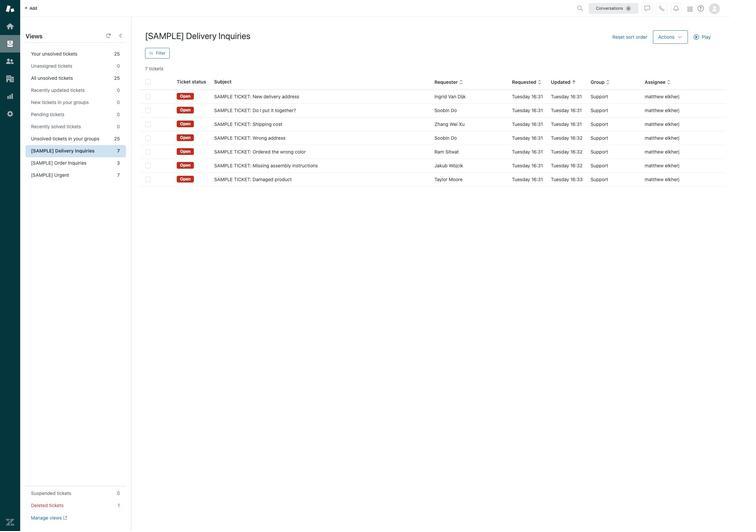 Task type: describe. For each thing, give the bounding box(es) containing it.
organizations image
[[6, 74, 14, 83]]

admin image
[[6, 109, 14, 118]]

get started image
[[6, 22, 14, 31]]

reporting image
[[6, 92, 14, 101]]

views image
[[6, 39, 14, 48]]

2 row from the top
[[140, 104, 725, 117]]

6 row from the top
[[140, 159, 725, 173]]

customers image
[[6, 57, 14, 66]]

notifications image
[[674, 6, 679, 11]]

get help image
[[698, 5, 704, 11]]

main element
[[0, 0, 20, 531]]

hide panel views image
[[118, 33, 123, 38]]

zendesk support image
[[6, 4, 14, 13]]

5 row from the top
[[140, 145, 725, 159]]

button displays agent's chat status as invisible. image
[[645, 6, 650, 11]]

zendesk image
[[6, 518, 14, 527]]

1 row from the top
[[140, 90, 725, 104]]



Task type: vqa. For each thing, say whether or not it's contained in the screenshot.
Admin icon at the left top of page
yes



Task type: locate. For each thing, give the bounding box(es) containing it.
row
[[140, 90, 725, 104], [140, 104, 725, 117], [140, 117, 725, 131], [140, 131, 725, 145], [140, 145, 725, 159], [140, 159, 725, 173], [140, 173, 725, 186]]

4 row from the top
[[140, 131, 725, 145]]

refresh views pane image
[[106, 33, 111, 38]]

3 row from the top
[[140, 117, 725, 131]]

opens in a new tab image
[[62, 516, 67, 520]]

zendesk products image
[[688, 7, 693, 11]]

7 row from the top
[[140, 173, 725, 186]]



